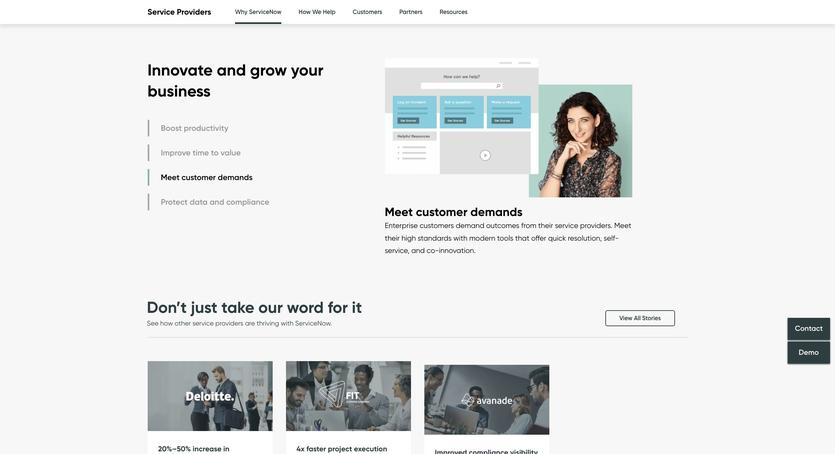 Task type: locate. For each thing, give the bounding box(es) containing it.
0 vertical spatial customer
[[182, 173, 216, 182]]

and
[[217, 60, 246, 80], [210, 197, 224, 207], [411, 246, 425, 255]]

are
[[245, 320, 255, 328]]

demands inside meet customer demands enterprise customers demand outcomes from their service providers. meet their high standards with modern tools that offer quick resolution, self- service, and co-innovation.
[[470, 205, 523, 219]]

how
[[299, 8, 311, 16]]

0 vertical spatial meet
[[161, 173, 180, 182]]

with up innovation.
[[453, 234, 467, 243]]

0 vertical spatial service
[[555, 221, 578, 230]]

boost
[[161, 123, 182, 133]]

customer up customers in the right of the page
[[416, 205, 467, 219]]

offer
[[531, 234, 546, 243]]

1 vertical spatial customer
[[416, 205, 467, 219]]

0 horizontal spatial meet
[[161, 173, 180, 182]]

enterprise
[[385, 221, 418, 230]]

0 vertical spatial demands
[[218, 173, 253, 182]]

customer for meet customer demands enterprise customers demand outcomes from their service providers. meet their high standards with modern tools that offer quick resolution, self- service, and co-innovation.
[[416, 205, 467, 219]]

4x faster project execution
[[297, 445, 387, 454]]

1 horizontal spatial service
[[555, 221, 578, 230]]

1 horizontal spatial meet
[[385, 205, 413, 219]]

servicenow.
[[295, 320, 332, 328]]

meet customer demands link
[[148, 169, 271, 186]]

it
[[352, 298, 362, 318]]

co-
[[427, 246, 439, 255]]

and inside meet customer demands enterprise customers demand outcomes from their service providers. meet their high standards with modern tools that offer quick resolution, self- service, and co-innovation.
[[411, 246, 425, 255]]

contact
[[795, 325, 823, 334]]

compliance
[[226, 197, 269, 207]]

value
[[221, 148, 241, 158]]

demands down value
[[218, 173, 253, 182]]

0 vertical spatial and
[[217, 60, 246, 80]]

0 horizontal spatial their
[[385, 234, 400, 243]]

contact link
[[788, 318, 830, 340]]

meet up protect
[[161, 173, 180, 182]]

providers
[[177, 7, 211, 17]]

providers
[[215, 320, 243, 328]]

their up offer
[[538, 221, 553, 230]]

customer up data
[[182, 173, 216, 182]]

data
[[190, 197, 208, 207]]

customers link
[[353, 0, 382, 24]]

meet customer demands
[[161, 173, 253, 182]]

0 horizontal spatial service
[[192, 320, 214, 328]]

protect data and compliance link
[[148, 194, 271, 211]]

demo
[[799, 348, 819, 357]]

time
[[193, 148, 209, 158]]

0 horizontal spatial with
[[281, 320, 293, 328]]

innovation.
[[439, 246, 476, 255]]

standards
[[418, 234, 452, 243]]

meet
[[161, 173, 180, 182], [385, 205, 413, 219], [614, 221, 631, 230]]

2 vertical spatial meet
[[614, 221, 631, 230]]

see
[[147, 320, 159, 328]]

customer
[[182, 173, 216, 182], [416, 205, 467, 219]]

demands up outcomes
[[470, 205, 523, 219]]

0 horizontal spatial customer
[[182, 173, 216, 182]]

don't
[[147, 298, 187, 318]]

that
[[515, 234, 529, 243]]

deloitte logo image
[[148, 362, 273, 432]]

productivity
[[184, 123, 228, 133], [158, 453, 199, 455]]

1 vertical spatial and
[[210, 197, 224, 207]]

1 vertical spatial productivity
[[158, 453, 199, 455]]

2 horizontal spatial meet
[[614, 221, 631, 230]]

demand
[[456, 221, 484, 230]]

demands for meet customer demands
[[218, 173, 253, 182]]

0 vertical spatial productivity
[[184, 123, 228, 133]]

1 horizontal spatial demands
[[470, 205, 523, 219]]

customer inside meet customer demands enterprise customers demand outcomes from their service providers. meet their high standards with modern tools that offer quick resolution, self- service, and co-innovation.
[[416, 205, 467, 219]]

view
[[619, 315, 632, 322]]

for
[[328, 298, 348, 318]]

partners link
[[399, 0, 423, 24]]

their
[[538, 221, 553, 230], [385, 234, 400, 243]]

service down just at the bottom left of page
[[192, 320, 214, 328]]

how
[[160, 320, 173, 328]]

1 horizontal spatial with
[[453, 234, 467, 243]]

faster
[[306, 445, 326, 454]]

1 vertical spatial demands
[[470, 205, 523, 219]]

resources
[[440, 8, 468, 16]]

service up 'quick'
[[555, 221, 578, 230]]

innovate and grow your business
[[148, 60, 323, 101]]

1 vertical spatial service
[[192, 320, 214, 328]]

all
[[634, 315, 641, 322]]

project
[[328, 445, 352, 454]]

1 horizontal spatial customer
[[416, 205, 467, 219]]

service
[[555, 221, 578, 230], [192, 320, 214, 328]]

our
[[258, 298, 283, 318]]

from
[[521, 221, 536, 230]]

customer for meet customer demands
[[182, 173, 216, 182]]

self-
[[604, 234, 619, 243]]

take
[[221, 298, 254, 318]]

demands
[[218, 173, 253, 182], [470, 205, 523, 219]]

with right thriving
[[281, 320, 293, 328]]

meet up enterprise
[[385, 205, 413, 219]]

1 vertical spatial with
[[281, 320, 293, 328]]

2 vertical spatial and
[[411, 246, 425, 255]]

with
[[453, 234, 467, 243], [281, 320, 293, 328]]

1 vertical spatial meet
[[385, 205, 413, 219]]

1 horizontal spatial their
[[538, 221, 553, 230]]

0 horizontal spatial demands
[[218, 173, 253, 182]]

execution
[[354, 445, 387, 454]]

0 vertical spatial with
[[453, 234, 467, 243]]

increase
[[193, 445, 222, 454]]

their up service,
[[385, 234, 400, 243]]

meet up self-
[[614, 221, 631, 230]]

1 vertical spatial their
[[385, 234, 400, 243]]

why
[[235, 8, 247, 16]]

just
[[191, 298, 217, 318]]

fit a syntax company logo image
[[286, 362, 411, 432]]

service providers
[[148, 7, 211, 17]]



Task type: describe. For each thing, give the bounding box(es) containing it.
tools
[[497, 234, 513, 243]]

protect data and compliance
[[161, 197, 269, 207]]

word
[[287, 298, 324, 318]]

and inside innovate and grow your business
[[217, 60, 246, 80]]

demo link
[[788, 342, 830, 364]]

customers
[[420, 221, 454, 230]]

outcomes
[[486, 221, 519, 230]]

protect
[[161, 197, 188, 207]]

your
[[291, 60, 323, 80]]

why servicenow
[[235, 8, 281, 16]]

don't just take our word for it see how other service providers are thriving with servicenow.
[[147, 298, 362, 328]]

service
[[148, 7, 175, 17]]

0 vertical spatial their
[[538, 221, 553, 230]]

other
[[175, 320, 191, 328]]

20%–50% increase in productivity
[[158, 445, 229, 455]]

and inside protect data and compliance 'link'
[[210, 197, 224, 207]]

why servicenow link
[[235, 0, 281, 26]]

improve
[[161, 148, 191, 158]]

thriving
[[257, 320, 279, 328]]

meet for meet customer demands
[[161, 173, 180, 182]]

business
[[148, 81, 211, 101]]

improve time to value
[[161, 148, 241, 158]]

avanade logo image
[[424, 365, 549, 436]]

high
[[402, 234, 416, 243]]

customers
[[353, 8, 382, 16]]

help
[[323, 8, 336, 16]]

view all stories link
[[605, 311, 675, 327]]

service inside don't just take our word for it see how other service providers are thriving with servicenow.
[[192, 320, 214, 328]]

service inside meet customer demands enterprise customers demand outcomes from their service providers. meet their high standards with modern tools that offer quick resolution, self- service, and co-innovation.
[[555, 221, 578, 230]]

quick
[[548, 234, 566, 243]]

with inside don't just take our word for it see how other service providers are thriving with servicenow.
[[281, 320, 293, 328]]

meet for meet customer demands enterprise customers demand outcomes from their service providers. meet their high standards with modern tools that offer quick resolution, self- service, and co-innovation.
[[385, 205, 413, 219]]

resources link
[[440, 0, 468, 24]]

in
[[223, 445, 229, 454]]

how we help link
[[299, 0, 336, 24]]

boost productivity
[[161, 123, 228, 133]]

servicenow
[[249, 8, 281, 16]]

4x
[[297, 445, 305, 454]]

to
[[211, 148, 219, 158]]

improve time to value link
[[148, 145, 271, 161]]

stories
[[642, 315, 661, 322]]

grow
[[250, 60, 287, 80]]

partners
[[399, 8, 423, 16]]

boost productivity link
[[148, 120, 271, 137]]

we
[[312, 8, 321, 16]]

view all stories
[[619, 315, 661, 322]]

modern
[[469, 234, 495, 243]]

providers.
[[580, 221, 612, 230]]

productivity inside 20%–50% increase in productivity
[[158, 453, 199, 455]]

innovate
[[148, 60, 213, 80]]

resolution,
[[568, 234, 602, 243]]

service,
[[385, 246, 410, 255]]

demands for meet customer demands enterprise customers demand outcomes from their service providers. meet their high standards with modern tools that offer quick resolution, self- service, and co-innovation.
[[470, 205, 523, 219]]

with inside meet customer demands enterprise customers demand outcomes from their service providers. meet their high standards with modern tools that offer quick resolution, self- service, and co-innovation.
[[453, 234, 467, 243]]

20%–50%
[[158, 445, 191, 454]]

how we help
[[299, 8, 336, 16]]

meet customer demands enterprise customers demand outcomes from their service providers. meet their high standards with modern tools that offer quick resolution, self- service, and co-innovation.
[[385, 205, 631, 255]]

a woman in a blouse poising next to a screen displaying self-service it and employee resources. image
[[385, 52, 632, 204]]



Task type: vqa. For each thing, say whether or not it's contained in the screenshot.
checker
no



